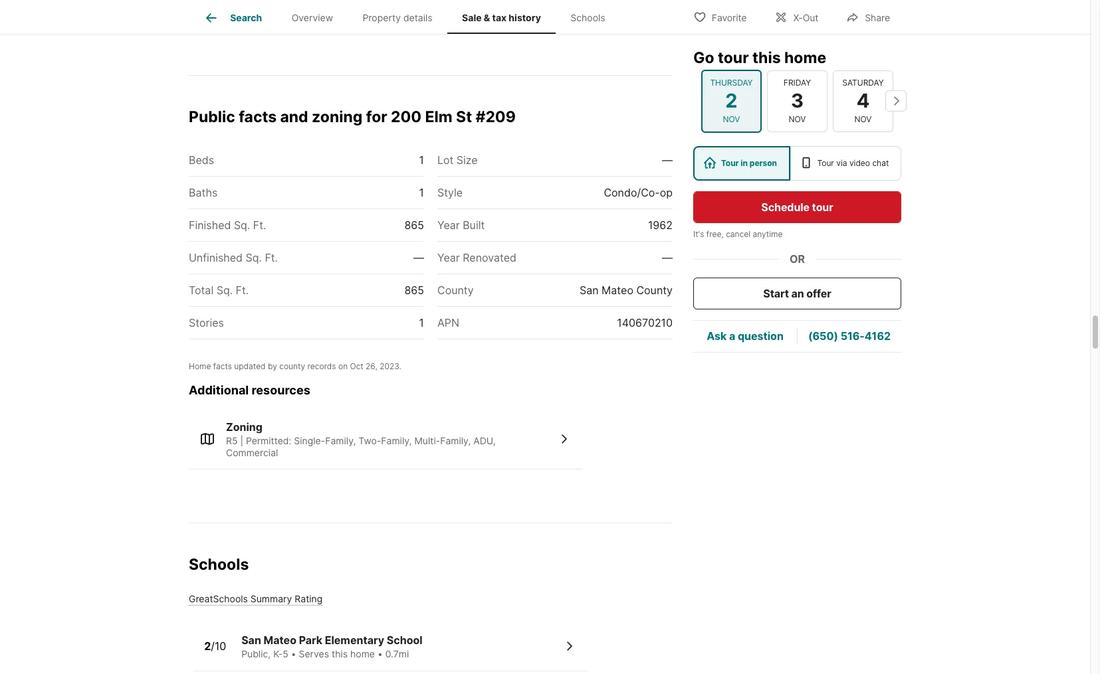 Task type: locate. For each thing, give the bounding box(es) containing it.
property
[[363, 12, 401, 23]]

details
[[404, 12, 433, 23]]

out
[[803, 12, 819, 23]]

ft. for unfinished sq. ft.
[[265, 251, 278, 265]]

schools up "greatschools"
[[189, 556, 249, 575]]

tour inside button
[[812, 200, 834, 213]]

finished
[[189, 219, 231, 232]]

year
[[438, 219, 460, 232], [438, 251, 460, 265]]

1 vertical spatial year
[[438, 251, 460, 265]]

— left year renovated
[[414, 251, 424, 265]]

0 horizontal spatial facts
[[213, 362, 232, 372]]

ft. for finished sq. ft.
[[253, 219, 266, 232]]

ft. down finished sq. ft.
[[265, 251, 278, 265]]

nov inside the saturday 4 nov
[[855, 114, 872, 124]]

tour in person
[[721, 158, 777, 168]]

op
[[660, 186, 673, 199]]

condo/co-op
[[604, 186, 673, 199]]

1 for stories
[[419, 316, 424, 330]]

2 vertical spatial sq.
[[217, 284, 233, 297]]

sq. for unfinished
[[246, 251, 262, 265]]

favorite button
[[682, 3, 758, 30]]

0 vertical spatial year
[[438, 219, 460, 232]]

1 horizontal spatial home
[[785, 48, 827, 66]]

2 1 from the top
[[419, 186, 424, 199]]

140670210
[[617, 316, 673, 330]]

schools right history
[[571, 12, 606, 23]]

1 family, from the left
[[325, 436, 356, 447]]

1 horizontal spatial facts
[[239, 108, 277, 126]]

this down elementary
[[332, 649, 348, 660]]

0 horizontal spatial tour
[[718, 48, 749, 66]]

2 nov from the left
[[789, 114, 806, 124]]

1 left apn
[[419, 316, 424, 330]]

home up the friday
[[785, 48, 827, 66]]

1 for baths
[[419, 186, 424, 199]]

schools
[[571, 12, 606, 23], [189, 556, 249, 575]]

public
[[189, 108, 235, 126]]

• right 5
[[291, 649, 296, 660]]

2
[[726, 89, 738, 112], [204, 640, 211, 654]]

2 tour from the left
[[818, 158, 834, 168]]

0 horizontal spatial tour
[[721, 158, 739, 168]]

in
[[741, 158, 748, 168]]

school
[[387, 635, 423, 648]]

2 horizontal spatial nov
[[855, 114, 872, 124]]

k-
[[273, 649, 283, 660]]

it's
[[694, 229, 705, 239]]

home
[[785, 48, 827, 66], [350, 649, 375, 660]]

2023
[[380, 362, 399, 372]]

0 horizontal spatial •
[[291, 649, 296, 660]]

1 left style
[[419, 186, 424, 199]]

1 left lot
[[419, 154, 424, 167]]

elm
[[425, 108, 453, 126]]

share
[[865, 12, 890, 23]]

3 nov from the left
[[855, 114, 872, 124]]

— for year renovated
[[662, 251, 673, 265]]

family, left the two-
[[325, 436, 356, 447]]

1 horizontal spatial tour
[[812, 200, 834, 213]]

1 vertical spatial this
[[332, 649, 348, 660]]

tour up thursday
[[718, 48, 749, 66]]

1 vertical spatial home
[[350, 649, 375, 660]]

san for san mateo park elementary school public, k-5 • serves this home • 0.7mi
[[241, 635, 261, 648]]

facts left and
[[239, 108, 277, 126]]

via
[[837, 158, 848, 168]]

video
[[850, 158, 870, 168]]

.
[[399, 362, 402, 372]]

3 family, from the left
[[440, 436, 471, 447]]

0 horizontal spatial 2
[[204, 640, 211, 654]]

1 horizontal spatial nov
[[789, 114, 806, 124]]

3
[[791, 89, 804, 112]]

1 horizontal spatial mateo
[[602, 284, 634, 297]]

tour left via
[[818, 158, 834, 168]]

None button
[[702, 70, 762, 132], [767, 70, 828, 132], [833, 70, 894, 132], [702, 70, 762, 132], [767, 70, 828, 132], [833, 70, 894, 132]]

1 horizontal spatial •
[[378, 649, 383, 660]]

0 horizontal spatial san
[[241, 635, 261, 648]]

on
[[338, 362, 348, 372]]

0 vertical spatial 865
[[405, 219, 424, 232]]

tour right schedule
[[812, 200, 834, 213]]

0 horizontal spatial home
[[350, 649, 375, 660]]

0 horizontal spatial nov
[[723, 114, 740, 124]]

san inside san mateo park elementary school public, k-5 • serves this home • 0.7mi
[[241, 635, 261, 648]]

1 horizontal spatial schools
[[571, 12, 606, 23]]

1 horizontal spatial san
[[580, 284, 599, 297]]

tour left the in
[[721, 158, 739, 168]]

question
[[738, 329, 784, 343]]

&
[[484, 12, 490, 23]]

tour for tour via video chat
[[818, 158, 834, 168]]

0 horizontal spatial this
[[332, 649, 348, 660]]

ft. up "unfinished sq. ft."
[[253, 219, 266, 232]]

sq. for finished
[[234, 219, 250, 232]]

mateo inside san mateo park elementary school public, k-5 • serves this home • 0.7mi
[[264, 635, 297, 648]]

2 /10
[[204, 640, 226, 654]]

tab list
[[189, 0, 631, 34]]

nov for 4
[[855, 114, 872, 124]]

nov down 4
[[855, 114, 872, 124]]

style
[[438, 186, 463, 199]]

home down elementary
[[350, 649, 375, 660]]

st
[[456, 108, 472, 126]]

0 vertical spatial home
[[785, 48, 827, 66]]

1 vertical spatial ft.
[[265, 251, 278, 265]]

2 down thursday
[[726, 89, 738, 112]]

resources
[[252, 384, 310, 398]]

tour for schedule
[[812, 200, 834, 213]]

2 • from the left
[[378, 649, 383, 660]]

lot
[[438, 154, 454, 167]]

year down year built
[[438, 251, 460, 265]]

0 vertical spatial tour
[[718, 48, 749, 66]]

facts right home at the bottom left of the page
[[213, 362, 232, 372]]

3 1 from the top
[[419, 316, 424, 330]]

sq. right the unfinished
[[246, 251, 262, 265]]

permitted:
[[246, 436, 292, 447]]

year for year renovated
[[438, 251, 460, 265]]

nov inside the friday 3 nov
[[789, 114, 806, 124]]

nov down thursday
[[723, 114, 740, 124]]

schools tab
[[556, 2, 620, 34]]

1 865 from the top
[[405, 219, 424, 232]]

2 inside thursday 2 nov
[[726, 89, 738, 112]]

additional resources
[[189, 384, 310, 398]]

mateo up 140670210
[[602, 284, 634, 297]]

an
[[792, 287, 804, 300]]

1 vertical spatial schools
[[189, 556, 249, 575]]

2 vertical spatial ft.
[[236, 284, 249, 297]]

stories
[[189, 316, 224, 330]]

this up thursday
[[753, 48, 781, 66]]

tour
[[721, 158, 739, 168], [818, 158, 834, 168]]

county up 140670210
[[637, 284, 673, 297]]

1 vertical spatial 1
[[419, 186, 424, 199]]

start an offer
[[764, 287, 832, 300]]

elementary
[[325, 635, 384, 648]]

sq. right total
[[217, 284, 233, 297]]

mateo for county
[[602, 284, 634, 297]]

year for year built
[[438, 219, 460, 232]]

nov down 3 on the right top
[[789, 114, 806, 124]]

sale & tax history tab
[[447, 2, 556, 34]]

single-
[[294, 436, 325, 447]]

tour
[[718, 48, 749, 66], [812, 200, 834, 213]]

updated
[[234, 362, 266, 372]]

search
[[230, 12, 262, 23]]

1 vertical spatial tour
[[812, 200, 834, 213]]

san
[[580, 284, 599, 297], [241, 635, 261, 648]]

list box containing tour in person
[[694, 146, 902, 180]]

0 vertical spatial schools
[[571, 12, 606, 23]]

1 horizontal spatial tour
[[818, 158, 834, 168]]

865
[[405, 219, 424, 232], [405, 284, 424, 297]]

family,
[[325, 436, 356, 447], [381, 436, 412, 447], [440, 436, 471, 447]]

this inside san mateo park elementary school public, k-5 • serves this home • 0.7mi
[[332, 649, 348, 660]]

1 vertical spatial 865
[[405, 284, 424, 297]]

0 vertical spatial mateo
[[602, 284, 634, 297]]

facts
[[239, 108, 277, 126], [213, 362, 232, 372]]

facts for home
[[213, 362, 232, 372]]

1 tour from the left
[[721, 158, 739, 168]]

home
[[189, 362, 211, 372]]

— up op
[[662, 154, 673, 167]]

200
[[391, 108, 422, 126]]

sq.
[[234, 219, 250, 232], [246, 251, 262, 265], [217, 284, 233, 297]]

size
[[457, 154, 478, 167]]

family, left adu,
[[440, 436, 471, 447]]

• left 0.7mi
[[378, 649, 383, 660]]

list box
[[694, 146, 902, 180]]

1 vertical spatial sq.
[[246, 251, 262, 265]]

1 nov from the left
[[723, 114, 740, 124]]

0 horizontal spatial county
[[438, 284, 474, 297]]

0 vertical spatial sq.
[[234, 219, 250, 232]]

2 865 from the top
[[405, 284, 424, 297]]

ft. for total sq. ft.
[[236, 284, 249, 297]]

nov inside thursday 2 nov
[[723, 114, 740, 124]]

serves
[[299, 649, 329, 660]]

this
[[753, 48, 781, 66], [332, 649, 348, 660]]

1 year from the top
[[438, 219, 460, 232]]

year left built
[[438, 219, 460, 232]]

offer
[[807, 287, 832, 300]]

mateo up k-
[[264, 635, 297, 648]]

865 for total sq. ft.
[[405, 284, 424, 297]]

1 vertical spatial mateo
[[264, 635, 297, 648]]

next image
[[886, 90, 907, 112]]

2 down "greatschools"
[[204, 640, 211, 654]]

family, left multi-
[[381, 436, 412, 447]]

0 vertical spatial san
[[580, 284, 599, 297]]

0 vertical spatial ft.
[[253, 219, 266, 232]]

1 vertical spatial facts
[[213, 362, 232, 372]]

for
[[366, 108, 387, 126]]

0 horizontal spatial mateo
[[264, 635, 297, 648]]

0.7mi
[[386, 649, 409, 660]]

2 horizontal spatial family,
[[440, 436, 471, 447]]

go tour this home
[[694, 48, 827, 66]]

sale
[[462, 12, 482, 23]]

1 1 from the top
[[419, 154, 424, 167]]

2 year from the top
[[438, 251, 460, 265]]

0 vertical spatial facts
[[239, 108, 277, 126]]

0 vertical spatial 1
[[419, 154, 424, 167]]

0 vertical spatial this
[[753, 48, 781, 66]]

1 horizontal spatial county
[[637, 284, 673, 297]]

1 horizontal spatial family,
[[381, 436, 412, 447]]

ft. down "unfinished sq. ft."
[[236, 284, 249, 297]]

0 horizontal spatial family,
[[325, 436, 356, 447]]

sq. right finished
[[234, 219, 250, 232]]

0 vertical spatial 2
[[726, 89, 738, 112]]

(650) 516-4162 link
[[809, 329, 891, 343]]

1 horizontal spatial 2
[[726, 89, 738, 112]]

unfinished
[[189, 251, 243, 265]]

finished sq. ft.
[[189, 219, 266, 232]]

•
[[291, 649, 296, 660], [378, 649, 383, 660]]

county up apn
[[438, 284, 474, 297]]

baths
[[189, 186, 218, 199]]

— down 1962
[[662, 251, 673, 265]]

home inside san mateo park elementary school public, k-5 • serves this home • 0.7mi
[[350, 649, 375, 660]]

2 vertical spatial 1
[[419, 316, 424, 330]]

1 vertical spatial san
[[241, 635, 261, 648]]



Task type: describe. For each thing, give the bounding box(es) containing it.
thursday 2 nov
[[710, 78, 753, 124]]

multi-
[[415, 436, 440, 447]]

built
[[463, 219, 485, 232]]

— for lot size
[[662, 154, 673, 167]]

saturday
[[843, 78, 884, 88]]

san for san mateo county
[[580, 284, 599, 297]]

adu,
[[474, 436, 496, 447]]

1 horizontal spatial this
[[753, 48, 781, 66]]

home facts updated by county records on oct 26, 2023 .
[[189, 362, 402, 372]]

(650) 516-4162
[[809, 329, 891, 343]]

property details tab
[[348, 2, 447, 34]]

person
[[750, 158, 777, 168]]

ask
[[707, 329, 727, 343]]

commercial
[[226, 447, 278, 459]]

lot size
[[438, 154, 478, 167]]

0 horizontal spatial schools
[[189, 556, 249, 575]]

zoning
[[226, 421, 263, 435]]

start an offer button
[[694, 277, 902, 309]]

#209
[[476, 108, 516, 126]]

anytime
[[753, 229, 783, 239]]

2 county from the left
[[637, 284, 673, 297]]

overview tab
[[277, 2, 348, 34]]

greatschools
[[189, 594, 248, 605]]

total sq. ft.
[[189, 284, 249, 297]]

rating
[[295, 594, 323, 605]]

overview
[[292, 12, 333, 23]]

san mateo county
[[580, 284, 673, 297]]

records
[[308, 362, 336, 372]]

— for unfinished sq. ft.
[[414, 251, 424, 265]]

tour via video chat option
[[791, 146, 902, 180]]

865 for finished sq. ft.
[[405, 219, 424, 232]]

tour via video chat
[[818, 158, 889, 168]]

saturday 4 nov
[[843, 78, 884, 124]]

friday 3 nov
[[784, 78, 811, 124]]

chat
[[873, 158, 889, 168]]

/10
[[211, 640, 226, 654]]

apn
[[438, 316, 460, 330]]

additional
[[189, 384, 249, 398]]

nov for 3
[[789, 114, 806, 124]]

zoning
[[312, 108, 363, 126]]

sq. for total
[[217, 284, 233, 297]]

county
[[279, 362, 305, 372]]

property details
[[363, 12, 433, 23]]

516-
[[841, 329, 865, 343]]

history
[[509, 12, 541, 23]]

1 vertical spatial 2
[[204, 640, 211, 654]]

unfinished sq. ft.
[[189, 251, 278, 265]]

it's free, cancel anytime
[[694, 229, 783, 239]]

1 county from the left
[[438, 284, 474, 297]]

free,
[[707, 229, 724, 239]]

1 • from the left
[[291, 649, 296, 660]]

park
[[299, 635, 322, 648]]

beds
[[189, 154, 214, 167]]

4162
[[865, 329, 891, 343]]

5
[[283, 649, 288, 660]]

cancel
[[726, 229, 751, 239]]

friday
[[784, 78, 811, 88]]

start
[[764, 287, 789, 300]]

facts for public
[[239, 108, 277, 126]]

public,
[[241, 649, 271, 660]]

total
[[189, 284, 214, 297]]

schools inside tab
[[571, 12, 606, 23]]

schedule
[[762, 200, 810, 213]]

tour for go
[[718, 48, 749, 66]]

year built
[[438, 219, 485, 232]]

r5
[[226, 436, 238, 447]]

x-out button
[[764, 3, 830, 30]]

greatschools summary rating
[[189, 594, 323, 605]]

2 family, from the left
[[381, 436, 412, 447]]

tab list containing search
[[189, 0, 631, 34]]

1 for beds
[[419, 154, 424, 167]]

tour for tour in person
[[721, 158, 739, 168]]

and
[[280, 108, 308, 126]]

or
[[790, 252, 805, 265]]

tour in person option
[[694, 146, 791, 180]]

search link
[[204, 10, 262, 26]]

renovated
[[463, 251, 517, 265]]

schedule tour
[[762, 200, 834, 213]]

year renovated
[[438, 251, 517, 265]]

thursday
[[710, 78, 753, 88]]

schedule tour button
[[694, 191, 902, 223]]

a
[[729, 329, 736, 343]]

x-
[[794, 12, 803, 23]]

nov for 2
[[723, 114, 740, 124]]

public facts and zoning for 200 elm st #209
[[189, 108, 516, 126]]

two-
[[359, 436, 381, 447]]

mateo for park
[[264, 635, 297, 648]]

condo/co-
[[604, 186, 660, 199]]

by
[[268, 362, 277, 372]]

share button
[[835, 3, 902, 30]]

|
[[240, 436, 243, 447]]

1962
[[648, 219, 673, 232]]

(650)
[[809, 329, 839, 343]]

go
[[694, 48, 715, 66]]



Task type: vqa. For each thing, say whether or not it's contained in the screenshot.


